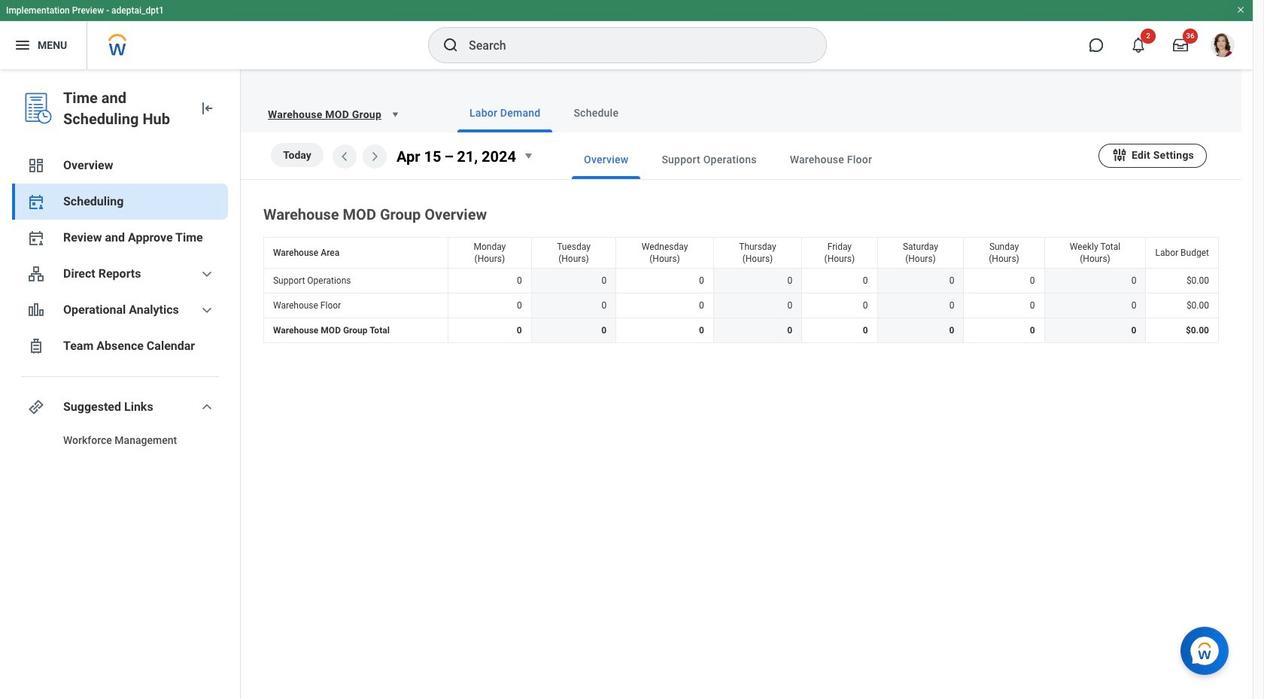 Task type: describe. For each thing, give the bounding box(es) containing it.
2 calendar user solid image from the top
[[27, 229, 45, 247]]

view team image
[[27, 265, 45, 283]]

notifications large image
[[1131, 38, 1146, 53]]

transformation import image
[[198, 99, 216, 117]]

dashboard image
[[27, 157, 45, 175]]

chevron right small image
[[366, 147, 384, 165]]

inbox large image
[[1173, 38, 1188, 53]]

Search Workday  search field
[[469, 29, 795, 62]]

configure image
[[1111, 146, 1128, 163]]

caret down small image
[[388, 107, 403, 122]]

chevron down small image for view team icon
[[198, 265, 216, 283]]

caret down small image
[[519, 147, 537, 165]]

1 calendar user solid image from the top
[[27, 193, 45, 211]]

profile logan mcneil image
[[1211, 33, 1235, 60]]



Task type: locate. For each thing, give the bounding box(es) containing it.
1 chevron down small image from the top
[[198, 265, 216, 283]]

banner
[[0, 0, 1253, 69]]

calendar user solid image up view team icon
[[27, 229, 45, 247]]

tab list
[[427, 93, 1223, 132], [542, 140, 1099, 179]]

0 vertical spatial tab list
[[427, 93, 1223, 132]]

chart image
[[27, 301, 45, 319]]

calendar user solid image down dashboard icon
[[27, 193, 45, 211]]

calendar user solid image
[[27, 193, 45, 211], [27, 229, 45, 247]]

1 vertical spatial calendar user solid image
[[27, 229, 45, 247]]

0 vertical spatial chevron down small image
[[198, 265, 216, 283]]

chevron down small image
[[198, 301, 216, 319]]

1 vertical spatial chevron down small image
[[198, 398, 216, 416]]

time and scheduling hub element
[[63, 87, 186, 129]]

search image
[[442, 36, 460, 54]]

chevron down small image for link "icon"
[[198, 398, 216, 416]]

2 chevron down small image from the top
[[198, 398, 216, 416]]

1 vertical spatial tab list
[[542, 140, 1099, 179]]

0 vertical spatial calendar user solid image
[[27, 193, 45, 211]]

task timeoff image
[[27, 337, 45, 355]]

close environment banner image
[[1236, 5, 1245, 14]]

chevron left small image
[[336, 147, 354, 165]]

navigation pane region
[[0, 69, 241, 699]]

link image
[[27, 398, 45, 416]]

justify image
[[14, 36, 32, 54]]

tab panel
[[241, 132, 1242, 346]]

chevron down small image
[[198, 265, 216, 283], [198, 398, 216, 416]]



Task type: vqa. For each thing, say whether or not it's contained in the screenshot.
the bottommost chevron down small icon
yes



